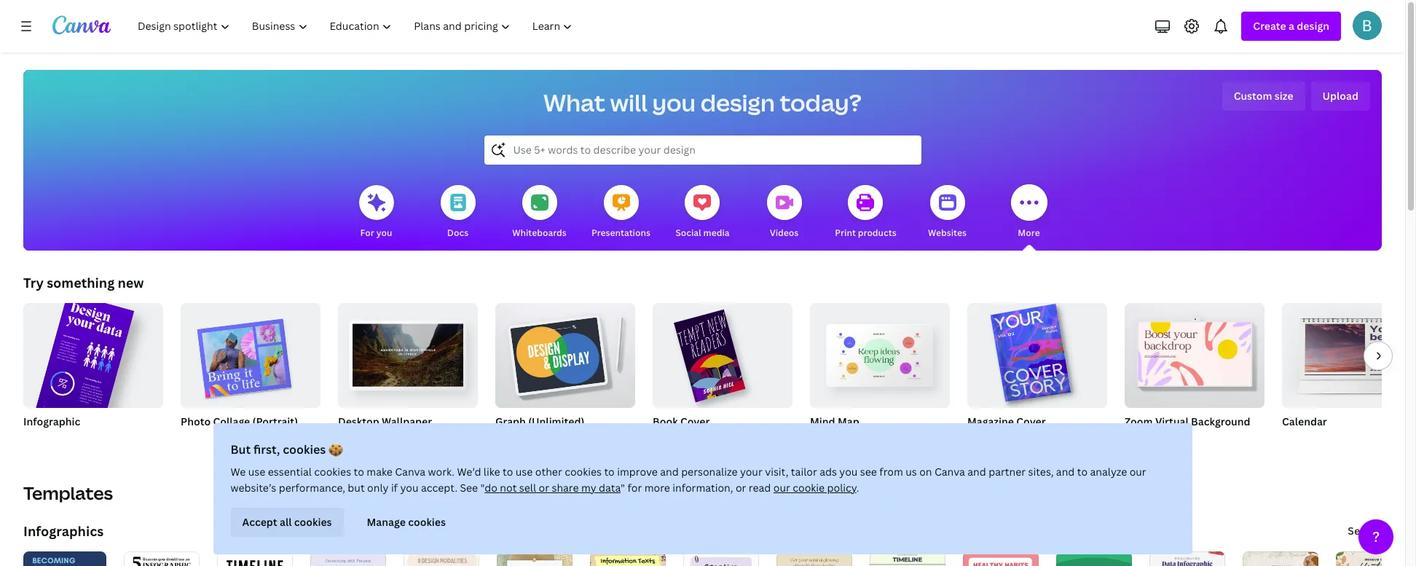 Task type: locate. For each thing, give the bounding box(es) containing it.
performance,
[[279, 481, 345, 495]]

cover for book cover
[[681, 415, 710, 429]]

analyze
[[1091, 465, 1128, 479]]

0 horizontal spatial or
[[539, 481, 549, 495]]

book cover
[[653, 415, 710, 429]]

you right will
[[653, 87, 696, 118]]

you up policy
[[840, 465, 858, 479]]

partner
[[989, 465, 1026, 479]]

and left partner
[[968, 465, 987, 479]]

20 × 30 cm button
[[181, 433, 241, 447]]

×
[[194, 434, 198, 446]]

2 cover from the left
[[1017, 415, 1046, 429]]

we
[[231, 465, 246, 479]]

cover right book
[[681, 415, 710, 429]]

you right for
[[377, 227, 392, 239]]

all inside button
[[280, 515, 292, 529]]

calendar
[[1283, 415, 1328, 429]]

videos button
[[767, 175, 802, 251]]

" down like
[[481, 481, 485, 495]]

background
[[1192, 415, 1251, 429]]

media
[[704, 227, 730, 239]]

" inside we use essential cookies to make canva work. we'd like to use other cookies to improve and personalize your visit, tailor ads you see from us on canva and partner sites, and to analyze our website's performance, but only if you accept. see "
[[481, 481, 485, 495]]

design up search search box
[[701, 87, 775, 118]]

collage
[[213, 415, 250, 429]]

our cookie policy link
[[774, 481, 857, 495]]

cookies inside 'button'
[[408, 515, 446, 529]]

0 horizontal spatial design
[[701, 87, 775, 118]]

1 vertical spatial design
[[701, 87, 775, 118]]

group for infographic
[[22, 293, 163, 479]]

1 or from the left
[[539, 481, 549, 495]]

1 horizontal spatial use
[[516, 465, 533, 479]]

our down visit,
[[774, 481, 791, 495]]

or right sell
[[539, 481, 549, 495]]

1 cover from the left
[[681, 415, 710, 429]]

1 horizontal spatial and
[[968, 465, 987, 479]]

group for magazine cover
[[968, 297, 1108, 408]]

1 horizontal spatial all
[[1369, 524, 1381, 538]]

for
[[360, 227, 374, 239]]

2 use from the left
[[516, 465, 533, 479]]

1 vertical spatial our
[[774, 481, 791, 495]]

my
[[582, 481, 597, 495]]

share
[[552, 481, 579, 495]]

accept.
[[421, 481, 458, 495]]

you
[[653, 87, 696, 118], [377, 227, 392, 239], [840, 465, 858, 479], [400, 481, 419, 495]]

print
[[835, 227, 856, 239]]

for
[[628, 481, 642, 495]]

graph (unlimited)
[[496, 415, 585, 429]]

graph (unlimited) group
[[496, 297, 635, 447]]

.
[[857, 481, 860, 495]]

1 horizontal spatial "
[[621, 481, 625, 495]]

for you
[[360, 227, 392, 239]]

cookies down 🍪
[[314, 465, 351, 479]]

but first, cookies 🍪
[[231, 442, 343, 458]]

a
[[1289, 19, 1295, 33]]

to up data
[[604, 465, 615, 479]]

to left analyze
[[1078, 465, 1088, 479]]

visit,
[[765, 465, 789, 479]]

sell
[[520, 481, 536, 495]]

4 to from the left
[[1078, 465, 1088, 479]]

do not sell or share my data " for more information, or read our cookie policy .
[[485, 481, 860, 495]]

(unlimited)
[[529, 415, 585, 429]]

1 horizontal spatial cover
[[1017, 415, 1046, 429]]

use up sell
[[516, 465, 533, 479]]

0 vertical spatial see
[[460, 481, 478, 495]]

🍪
[[329, 442, 343, 458]]

our right analyze
[[1130, 465, 1147, 479]]

see
[[861, 465, 877, 479]]

videos
[[770, 227, 799, 239]]

print products
[[835, 227, 897, 239]]

to up but
[[354, 465, 364, 479]]

magazine cover group
[[968, 297, 1108, 447]]

presentations
[[592, 227, 651, 239]]

use up website's
[[248, 465, 266, 479]]

size
[[1275, 89, 1294, 103]]

" left "for"
[[621, 481, 625, 495]]

group for graph (unlimited)
[[496, 297, 635, 408]]

you right if
[[400, 481, 419, 495]]

20
[[181, 434, 192, 446]]

to right like
[[503, 465, 513, 479]]

more
[[645, 481, 670, 495]]

only
[[367, 481, 389, 495]]

social
[[676, 227, 702, 239]]

other
[[535, 465, 562, 479]]

group for calendar
[[1283, 303, 1417, 408]]

cookies down accept.
[[408, 515, 446, 529]]

but first, cookies 🍪 dialog
[[213, 423, 1193, 555]]

today?
[[780, 87, 862, 118]]

1 horizontal spatial or
[[736, 481, 747, 495]]

group
[[22, 293, 163, 479], [181, 297, 321, 408], [338, 297, 478, 408], [496, 297, 635, 408], [653, 297, 793, 408], [810, 297, 950, 408], [968, 297, 1108, 408], [1125, 297, 1265, 408], [1283, 303, 1417, 408]]

cover
[[681, 415, 710, 429], [1017, 415, 1046, 429]]

for you button
[[359, 175, 394, 251]]

1 horizontal spatial our
[[1130, 465, 1147, 479]]

3 and from the left
[[1057, 465, 1075, 479]]

and right sites,
[[1057, 465, 1075, 479]]

calendar group
[[1283, 303, 1417, 447]]

or left read
[[736, 481, 747, 495]]

"
[[481, 481, 485, 495], [621, 481, 625, 495]]

1 vertical spatial see
[[1348, 524, 1367, 538]]

websites
[[928, 227, 967, 239]]

book cover group
[[653, 297, 793, 447]]

0 horizontal spatial use
[[248, 465, 266, 479]]

30
[[200, 434, 211, 446]]

None search field
[[484, 136, 922, 165]]

from
[[880, 465, 904, 479]]

or
[[539, 481, 549, 495], [736, 481, 747, 495]]

manage cookies button
[[355, 508, 458, 537]]

2 horizontal spatial and
[[1057, 465, 1075, 479]]

desktop wallpaper
[[338, 415, 432, 429]]

1 horizontal spatial canva
[[935, 465, 966, 479]]

0 horizontal spatial see
[[460, 481, 478, 495]]

3 to from the left
[[604, 465, 615, 479]]

canva right on
[[935, 465, 966, 479]]

design right a
[[1297, 19, 1330, 33]]

and up the do not sell or share my data " for more information, or read our cookie policy .
[[660, 465, 679, 479]]

first,
[[254, 442, 280, 458]]

1 " from the left
[[481, 481, 485, 495]]

cover right magazine
[[1017, 415, 1046, 429]]

photo collage (portrait) 20 × 30 cm
[[181, 415, 298, 446]]

upload
[[1323, 89, 1359, 103]]

0 horizontal spatial all
[[280, 515, 292, 529]]

brad klo image
[[1353, 11, 1382, 40]]

canva up if
[[395, 465, 426, 479]]

see inside we use essential cookies to make canva work. we'd like to use other cookies to improve and personalize your visit, tailor ads you see from us on canva and partner sites, and to analyze our website's performance, but only if you accept. see "
[[460, 481, 478, 495]]

0 horizontal spatial cover
[[681, 415, 710, 429]]

but
[[231, 442, 251, 458]]

0 vertical spatial design
[[1297, 19, 1330, 33]]

0 vertical spatial our
[[1130, 465, 1147, 479]]

cookies down the performance,
[[294, 515, 332, 529]]

0 horizontal spatial our
[[774, 481, 791, 495]]

canva
[[395, 465, 426, 479], [935, 465, 966, 479]]

cookies
[[283, 442, 326, 458], [314, 465, 351, 479], [565, 465, 602, 479], [294, 515, 332, 529], [408, 515, 446, 529]]

0 horizontal spatial "
[[481, 481, 485, 495]]

0 horizontal spatial canva
[[395, 465, 426, 479]]

templates
[[23, 481, 113, 505]]

zoom
[[1125, 415, 1153, 429]]

1 horizontal spatial design
[[1297, 19, 1330, 33]]

us
[[906, 465, 917, 479]]

0 horizontal spatial and
[[660, 465, 679, 479]]

cover for magazine cover
[[1017, 415, 1046, 429]]

do not sell or share my data link
[[485, 481, 621, 495]]



Task type: describe. For each thing, give the bounding box(es) containing it.
accept all cookies button
[[231, 508, 344, 537]]

more button
[[1011, 175, 1048, 251]]

cookie
[[793, 481, 825, 495]]

desktop wallpaper group
[[338, 297, 478, 447]]

improve
[[617, 465, 658, 479]]

read
[[749, 481, 771, 495]]

wallpaper
[[382, 415, 432, 429]]

custom size button
[[1223, 82, 1306, 111]]

infographic group
[[22, 293, 163, 479]]

what
[[544, 87, 606, 118]]

social media button
[[676, 175, 730, 251]]

zoom virtual background group
[[1125, 297, 1265, 447]]

on
[[920, 465, 933, 479]]

we'd
[[457, 465, 481, 479]]

your
[[740, 465, 763, 479]]

custom
[[1234, 89, 1273, 103]]

magazine cover
[[968, 415, 1046, 429]]

all for accept
[[280, 515, 292, 529]]

policy
[[828, 481, 857, 495]]

accept
[[242, 515, 277, 529]]

1 and from the left
[[660, 465, 679, 479]]

work.
[[428, 465, 455, 479]]

social media
[[676, 227, 730, 239]]

photo collage (portrait) group
[[181, 297, 321, 447]]

design inside dropdown button
[[1297, 19, 1330, 33]]

desktop
[[338, 415, 379, 429]]

graph
[[496, 415, 526, 429]]

custom size
[[1234, 89, 1294, 103]]

2 to from the left
[[503, 465, 513, 479]]

try
[[23, 274, 44, 292]]

virtual
[[1156, 415, 1189, 429]]

not
[[500, 481, 517, 495]]

mind
[[810, 415, 836, 429]]

infographic
[[23, 415, 80, 429]]

but
[[348, 481, 365, 495]]

1 use from the left
[[248, 465, 266, 479]]

2 or from the left
[[736, 481, 747, 495]]

book
[[653, 415, 678, 429]]

you inside button
[[377, 227, 392, 239]]

docs
[[447, 227, 469, 239]]

magazine
[[968, 415, 1014, 429]]

see all
[[1348, 524, 1381, 538]]

manage
[[367, 515, 406, 529]]

1 canva from the left
[[395, 465, 426, 479]]

2 canva from the left
[[935, 465, 966, 479]]

what will you design today?
[[544, 87, 862, 118]]

group for book cover
[[653, 297, 793, 408]]

website's
[[231, 481, 276, 495]]

cookies up essential
[[283, 442, 326, 458]]

accept all cookies
[[242, 515, 332, 529]]

infographics
[[23, 523, 104, 540]]

photo
[[181, 415, 211, 429]]

manage cookies
[[367, 515, 446, 529]]

group for desktop wallpaper
[[338, 297, 478, 408]]

whiteboards button
[[512, 175, 567, 251]]

will
[[610, 87, 648, 118]]

make
[[367, 465, 393, 479]]

top level navigation element
[[128, 12, 586, 41]]

upload button
[[1311, 82, 1371, 111]]

1 to from the left
[[354, 465, 364, 479]]

ads
[[820, 465, 837, 479]]

cookies up my on the left bottom of the page
[[565, 465, 602, 479]]

cookies inside button
[[294, 515, 332, 529]]

zoom virtual background
[[1125, 415, 1251, 429]]

all for see
[[1369, 524, 1381, 538]]

try something new
[[23, 274, 144, 292]]

group for mind map
[[810, 297, 950, 408]]

create a design button
[[1242, 12, 1342, 41]]

essential
[[268, 465, 312, 479]]

mind map group
[[810, 297, 950, 447]]

tailor
[[791, 465, 817, 479]]

2 " from the left
[[621, 481, 625, 495]]

products
[[858, 227, 897, 239]]

Search search field
[[513, 136, 892, 164]]

we use essential cookies to make canva work. we'd like to use other cookies to improve and personalize your visit, tailor ads you see from us on canva and partner sites, and to analyze our website's performance, but only if you accept. see "
[[231, 465, 1147, 495]]

create
[[1254, 19, 1287, 33]]

presentations button
[[592, 175, 651, 251]]

mind map
[[810, 415, 860, 429]]

new
[[118, 274, 144, 292]]

websites button
[[928, 175, 967, 251]]

more
[[1018, 227, 1040, 239]]

group for photo collage (portrait)
[[181, 297, 321, 408]]

2 and from the left
[[968, 465, 987, 479]]

docs button
[[441, 175, 476, 251]]

our inside we use essential cookies to make canva work. we'd like to use other cookies to improve and personalize your visit, tailor ads you see from us on canva and partner sites, and to analyze our website's performance, but only if you accept. see "
[[1130, 465, 1147, 479]]

(portrait)
[[253, 415, 298, 429]]

1 horizontal spatial see
[[1348, 524, 1367, 538]]

personalize
[[682, 465, 738, 479]]

if
[[391, 481, 398, 495]]

create a design
[[1254, 19, 1330, 33]]

information,
[[673, 481, 734, 495]]

whiteboards
[[512, 227, 567, 239]]

data
[[599, 481, 621, 495]]



Task type: vqa. For each thing, say whether or not it's contained in the screenshot.
Create a team button
no



